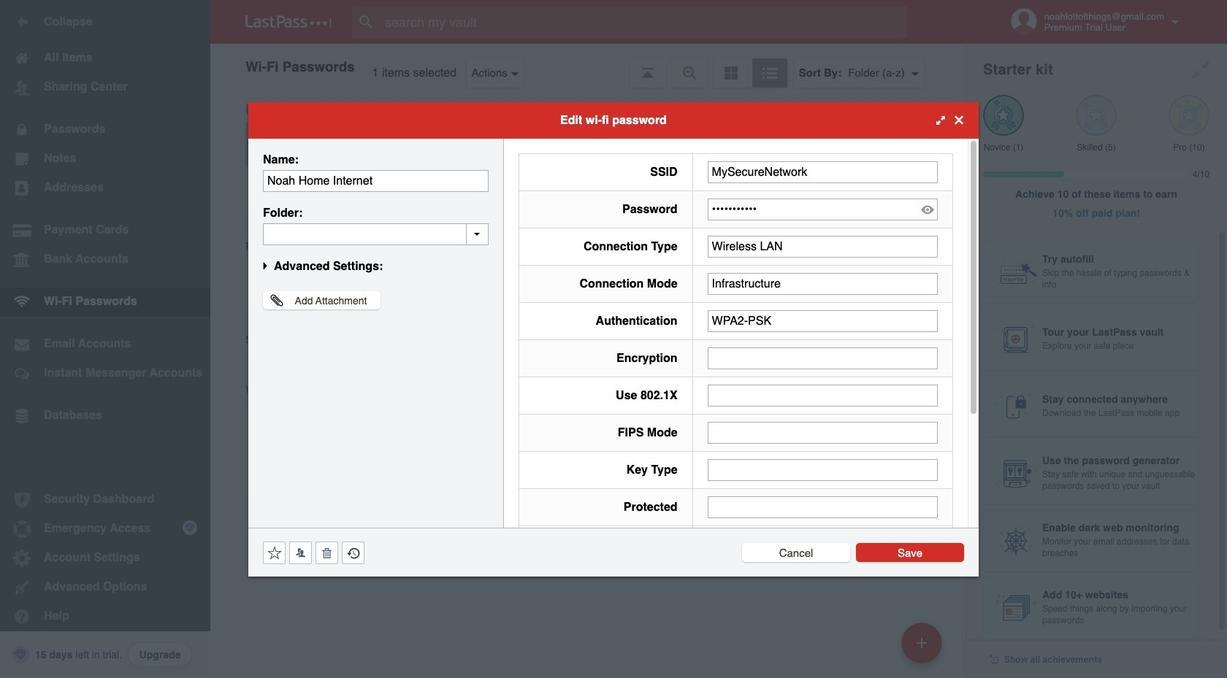 Task type: describe. For each thing, give the bounding box(es) containing it.
lastpass image
[[245, 15, 332, 28]]

main navigation navigation
[[0, 0, 210, 679]]

Search search field
[[352, 6, 936, 38]]

vault options navigation
[[210, 44, 966, 88]]

new item image
[[917, 638, 927, 648]]



Task type: locate. For each thing, give the bounding box(es) containing it.
None text field
[[263, 223, 489, 245], [708, 273, 938, 295], [708, 310, 938, 332], [708, 385, 938, 407], [708, 459, 938, 481], [263, 223, 489, 245], [708, 273, 938, 295], [708, 310, 938, 332], [708, 385, 938, 407], [708, 459, 938, 481]]

search my vault text field
[[352, 6, 936, 38]]

dialog
[[248, 102, 979, 670]]

new item navigation
[[896, 619, 951, 679]]

None password field
[[708, 198, 938, 220]]

None text field
[[708, 161, 938, 183], [263, 170, 489, 192], [708, 236, 938, 258], [708, 347, 938, 369], [708, 422, 938, 444], [708, 496, 938, 518], [708, 161, 938, 183], [263, 170, 489, 192], [708, 236, 938, 258], [708, 347, 938, 369], [708, 422, 938, 444], [708, 496, 938, 518]]



